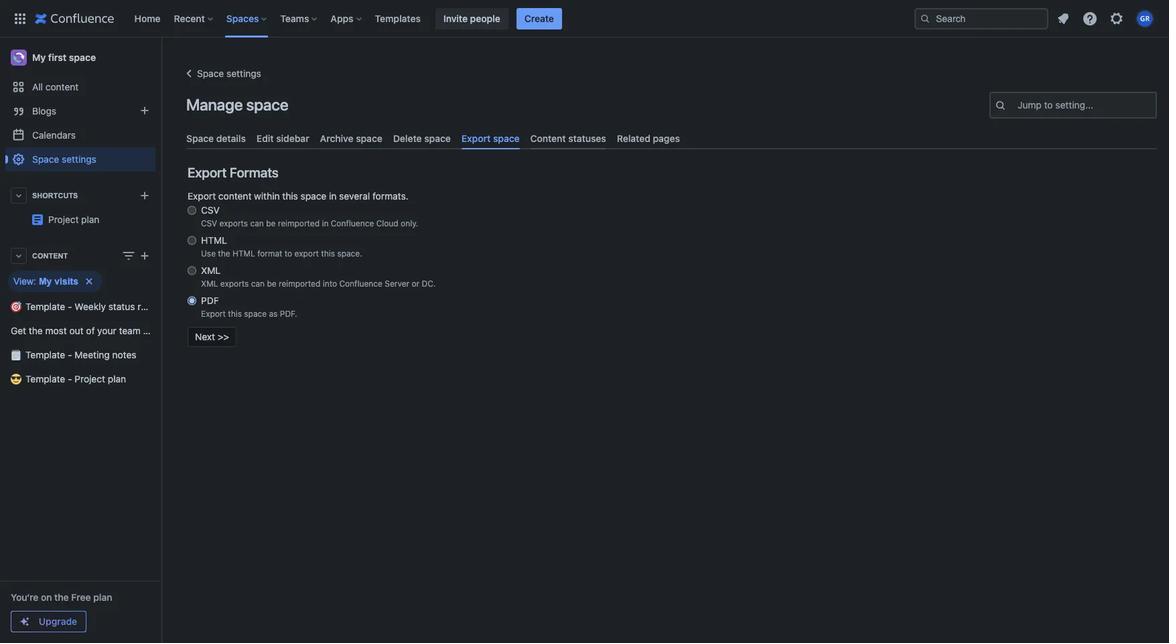 Task type: describe. For each thing, give the bounding box(es) containing it.
space details
[[186, 133, 246, 144]]

export for export space
[[462, 133, 491, 144]]

space down report
[[143, 325, 169, 336]]

this inside html use the html format to export this space.
[[321, 249, 335, 259]]

1 horizontal spatial to
[[1044, 99, 1053, 111]]

server
[[385, 279, 409, 289]]

as
[[269, 309, 278, 319]]

jump
[[1018, 99, 1042, 111]]

be for xml
[[267, 279, 277, 289]]

use
[[201, 249, 216, 259]]

create link
[[516, 8, 562, 29]]

view: my visits
[[13, 276, 78, 287]]

meeting
[[75, 349, 110, 361]]

create
[[525, 12, 554, 24]]

export space
[[462, 133, 520, 144]]

template - project plan
[[25, 373, 126, 385]]

weekly
[[75, 301, 106, 312]]

apps button
[[327, 8, 367, 29]]

this inside pdf export this space as pdf.
[[228, 309, 242, 319]]

can for xml
[[251, 279, 265, 289]]

within
[[254, 190, 280, 202]]

most
[[45, 325, 67, 336]]

0 vertical spatial space
[[197, 68, 224, 79]]

manage space
[[186, 95, 288, 114]]

shortcuts
[[32, 192, 78, 200]]

:dart: image
[[11, 302, 21, 312]]

Search field
[[915, 8, 1049, 29]]

my first space
[[32, 52, 96, 63]]

pdf.
[[280, 309, 297, 319]]

space settings inside space element
[[32, 153, 96, 165]]

1 csv from the top
[[201, 205, 220, 216]]

cloud
[[376, 219, 399, 229]]

your
[[97, 325, 116, 336]]

people
[[470, 12, 500, 24]]

spaces button
[[222, 8, 272, 29]]

project plan link up change view image
[[5, 208, 207, 232]]

space right delete
[[424, 133, 451, 144]]

template - weekly status report link
[[5, 295, 164, 319]]

notes
[[112, 349, 136, 361]]

space left content statuses
[[493, 133, 520, 144]]

1 horizontal spatial project plan
[[155, 208, 207, 220]]

0 vertical spatial my
[[32, 52, 46, 63]]

several
[[339, 190, 370, 202]]

- for project
[[68, 373, 72, 385]]

reimported for csv
[[278, 219, 320, 229]]

template - meeting notes link
[[5, 343, 155, 367]]

space inside tab list
[[186, 133, 214, 144]]

1 horizontal spatial settings
[[227, 68, 261, 79]]

can for csv
[[250, 219, 264, 229]]

template for template - weekly status report
[[25, 301, 65, 312]]

template - project plan link
[[5, 367, 155, 391]]

space up csv csv exports can be reimported in confluence cloud only.
[[301, 190, 327, 202]]

template - project plan image
[[32, 214, 43, 225]]

content for content statuses
[[530, 133, 566, 144]]

export formats
[[188, 165, 279, 180]]

export inside pdf export this space as pdf.
[[201, 309, 226, 319]]

templates link
[[371, 8, 425, 29]]

you're on the free plan
[[11, 592, 112, 603]]

formats.
[[373, 190, 409, 202]]

content for all
[[45, 81, 79, 92]]

get
[[11, 325, 26, 336]]

delete space
[[393, 133, 451, 144]]

premium image
[[19, 617, 30, 627]]

2 xml from the top
[[201, 279, 218, 289]]

related
[[617, 133, 651, 144]]

all content link
[[5, 75, 155, 99]]

in inside csv csv exports can be reimported in confluence cloud only.
[[322, 219, 329, 229]]

jump to setting...
[[1018, 99, 1094, 111]]

visits
[[54, 276, 78, 287]]

recent button
[[170, 8, 218, 29]]

all content
[[32, 81, 79, 92]]

related pages
[[617, 133, 680, 144]]

templates
[[375, 12, 421, 24]]

blogs
[[32, 105, 56, 117]]

format
[[257, 249, 282, 259]]

create a page image
[[137, 248, 153, 264]]

settings inside space element
[[62, 153, 96, 165]]

export for export content within this space in several formats.
[[188, 190, 216, 202]]

related pages link
[[612, 127, 685, 150]]

space settings link inside space element
[[5, 147, 155, 172]]

home
[[134, 12, 161, 24]]

space.
[[337, 249, 362, 259]]

clear view image
[[81, 273, 97, 289]]

of
[[86, 325, 95, 336]]

create a blog image
[[137, 103, 153, 119]]

or
[[412, 279, 420, 289]]

1 horizontal spatial space settings
[[197, 68, 261, 79]]

only.
[[401, 219, 418, 229]]

2 csv from the top
[[201, 219, 217, 229]]

report
[[138, 301, 164, 312]]

tab list containing space details
[[181, 127, 1163, 150]]

sidebar
[[276, 133, 309, 144]]

apps
[[331, 12, 354, 24]]

recent
[[174, 12, 205, 24]]

space right archive
[[356, 133, 382, 144]]

export
[[295, 249, 319, 259]]

1 vertical spatial the
[[29, 325, 43, 336]]

spaces
[[226, 12, 259, 24]]

content button
[[5, 244, 155, 268]]

1 vertical spatial my
[[39, 276, 52, 287]]

exports for xml
[[220, 279, 249, 289]]



Task type: vqa. For each thing, say whether or not it's contained in the screenshot.
'Get the most out of your team space' Link
yes



Task type: locate. For each thing, give the bounding box(es) containing it.
pages
[[653, 133, 680, 144]]

confluence inside xml xml exports can be reimported into confluence server or dc.
[[339, 279, 383, 289]]

0 vertical spatial exports
[[220, 219, 248, 229]]

delete
[[393, 133, 422, 144]]

get the most out of your team space
[[11, 325, 169, 336]]

0 horizontal spatial content
[[45, 81, 79, 92]]

2 - from the top
[[68, 349, 72, 361]]

0 vertical spatial template
[[25, 301, 65, 312]]

template for template - meeting notes
[[25, 349, 65, 361]]

2 vertical spatial this
[[228, 309, 242, 319]]

edit
[[257, 133, 274, 144]]

html use the html format to export this space.
[[201, 235, 362, 259]]

content up view: my visits at the left top
[[32, 252, 68, 260]]

all
[[32, 81, 43, 92]]

delete space link
[[388, 127, 456, 150]]

status
[[108, 301, 135, 312]]

reimported inside csv csv exports can be reimported in confluence cloud only.
[[278, 219, 320, 229]]

exports inside xml xml exports can be reimported into confluence server or dc.
[[220, 279, 249, 289]]

content inside dropdown button
[[32, 252, 68, 260]]

on
[[41, 592, 52, 603]]

1 vertical spatial template
[[25, 349, 65, 361]]

the right get on the bottom left
[[29, 325, 43, 336]]

0 horizontal spatial settings
[[62, 153, 96, 165]]

shortcuts button
[[5, 184, 155, 208]]

html
[[201, 235, 227, 246], [233, 249, 255, 259]]

upgrade
[[39, 616, 77, 627]]

can down 'within'
[[250, 219, 264, 229]]

tab list
[[181, 127, 1163, 150]]

1 vertical spatial confluence
[[339, 279, 383, 289]]

- left meeting
[[68, 349, 72, 361]]

reimported down export content within this space in several formats.
[[278, 219, 320, 229]]

0 vertical spatial this
[[282, 190, 298, 202]]

template inside 'link'
[[25, 301, 65, 312]]

content down export formats
[[218, 190, 252, 202]]

export down pdf
[[201, 309, 226, 319]]

1 vertical spatial exports
[[220, 279, 249, 289]]

can inside xml xml exports can be reimported into confluence server or dc.
[[251, 279, 265, 289]]

edit sidebar
[[257, 133, 309, 144]]

xml xml exports can be reimported into confluence server or dc.
[[201, 265, 436, 289]]

the for html
[[218, 249, 230, 259]]

invite people
[[444, 12, 500, 24]]

content left statuses
[[530, 133, 566, 144]]

1 template from the top
[[25, 301, 65, 312]]

0 vertical spatial confluence
[[331, 219, 374, 229]]

template for template - project plan
[[25, 373, 65, 385]]

1 vertical spatial space
[[186, 133, 214, 144]]

project plan link down shortcuts dropdown button
[[48, 214, 99, 225]]

0 vertical spatial can
[[250, 219, 264, 229]]

space left as
[[244, 309, 267, 319]]

in down export content within this space in several formats.
[[322, 219, 329, 229]]

1 vertical spatial html
[[233, 249, 255, 259]]

to inside html use the html format to export this space.
[[285, 249, 292, 259]]

settings down calendars link
[[62, 153, 96, 165]]

0 horizontal spatial to
[[285, 249, 292, 259]]

out
[[69, 325, 83, 336]]

pdf
[[201, 295, 219, 306]]

details
[[216, 133, 246, 144]]

my left first
[[32, 52, 46, 63]]

to
[[1044, 99, 1053, 111], [285, 249, 292, 259]]

be up as
[[267, 279, 277, 289]]

1 horizontal spatial html
[[233, 249, 255, 259]]

can
[[250, 219, 264, 229], [251, 279, 265, 289]]

export for export formats
[[188, 165, 227, 180]]

2 horizontal spatial the
[[218, 249, 230, 259]]

0 vertical spatial in
[[329, 190, 337, 202]]

1 vertical spatial -
[[68, 349, 72, 361]]

confluence image
[[35, 10, 114, 26], [35, 10, 114, 26]]

you're
[[11, 592, 38, 603]]

this right 'within'
[[282, 190, 298, 202]]

0 horizontal spatial space settings
[[32, 153, 96, 165]]

in
[[329, 190, 337, 202], [322, 219, 329, 229]]

None radio
[[188, 204, 196, 217], [188, 294, 196, 308], [188, 204, 196, 217], [188, 294, 196, 308]]

add shortcut image
[[137, 188, 153, 204]]

xml up pdf
[[201, 279, 218, 289]]

space
[[197, 68, 224, 79], [186, 133, 214, 144], [32, 153, 59, 165]]

0 horizontal spatial the
[[29, 325, 43, 336]]

notification icon image
[[1055, 10, 1072, 26]]

export
[[462, 133, 491, 144], [188, 165, 227, 180], [188, 190, 216, 202], [201, 309, 226, 319]]

plan down shortcuts dropdown button
[[81, 214, 99, 225]]

statuses
[[568, 133, 606, 144]]

the
[[218, 249, 230, 259], [29, 325, 43, 336], [54, 592, 69, 603]]

1 vertical spatial be
[[267, 279, 277, 289]]

xml
[[201, 265, 221, 276], [201, 279, 218, 289]]

upgrade button
[[11, 612, 86, 632]]

edit sidebar link
[[251, 127, 315, 150]]

be up html use the html format to export this space.
[[266, 219, 276, 229]]

content
[[530, 133, 566, 144], [32, 252, 68, 260]]

template down view: my visits at the left top
[[25, 301, 65, 312]]

into
[[323, 279, 337, 289]]

1 vertical spatial space settings
[[32, 153, 96, 165]]

space left "details"
[[186, 133, 214, 144]]

content inside "link"
[[530, 133, 566, 144]]

1 vertical spatial xml
[[201, 279, 218, 289]]

be for csv
[[266, 219, 276, 229]]

to right jump
[[1044, 99, 1053, 111]]

template down template - meeting notes link
[[25, 373, 65, 385]]

confluence inside csv csv exports can be reimported in confluence cloud only.
[[331, 219, 374, 229]]

1 vertical spatial can
[[251, 279, 265, 289]]

team
[[119, 325, 141, 336]]

0 vertical spatial csv
[[201, 205, 220, 216]]

space up manage
[[197, 68, 224, 79]]

1 - from the top
[[68, 301, 72, 312]]

0 vertical spatial space settings
[[197, 68, 261, 79]]

2 horizontal spatial this
[[321, 249, 335, 259]]

0 vertical spatial space settings link
[[181, 66, 261, 82]]

content inside all content link
[[45, 81, 79, 92]]

:dart: image
[[11, 302, 21, 312]]

None submit
[[188, 327, 237, 347]]

calendars
[[32, 129, 76, 141]]

confluence down several on the left
[[331, 219, 374, 229]]

pdf export this space as pdf.
[[201, 295, 297, 319]]

0 vertical spatial content
[[45, 81, 79, 92]]

first
[[48, 52, 67, 63]]

invite people button
[[436, 8, 508, 29]]

the inside html use the html format to export this space.
[[218, 249, 230, 259]]

0 vertical spatial content
[[530, 133, 566, 144]]

0 horizontal spatial project plan
[[48, 214, 99, 225]]

0 vertical spatial to
[[1044, 99, 1053, 111]]

export down space details link
[[188, 165, 227, 180]]

content statuses
[[530, 133, 606, 144]]

archive space link
[[315, 127, 388, 150]]

help icon image
[[1082, 10, 1098, 26]]

exports for csv
[[220, 219, 248, 229]]

None radio
[[188, 234, 196, 247], [188, 264, 196, 278], [188, 234, 196, 247], [188, 264, 196, 278]]

3 template from the top
[[25, 373, 65, 385]]

to left "export"
[[285, 249, 292, 259]]

calendars link
[[5, 123, 155, 147]]

Search settings text field
[[1018, 99, 1020, 112]]

csv csv exports can be reimported in confluence cloud only.
[[201, 205, 418, 229]]

confluence for xml
[[339, 279, 383, 289]]

settings icon image
[[1109, 10, 1125, 26]]

this right "export"
[[321, 249, 335, 259]]

settings up manage space
[[227, 68, 261, 79]]

1 vertical spatial csv
[[201, 219, 217, 229]]

space up edit
[[246, 95, 288, 114]]

csv
[[201, 205, 220, 216], [201, 219, 217, 229]]

be inside xml xml exports can be reimported into confluence server or dc.
[[267, 279, 277, 289]]

space details link
[[181, 127, 251, 150]]

1 xml from the top
[[201, 265, 221, 276]]

1 vertical spatial space settings link
[[5, 147, 155, 172]]

archive
[[320, 133, 354, 144]]

0 horizontal spatial content
[[32, 252, 68, 260]]

0 horizontal spatial in
[[322, 219, 329, 229]]

- down template - meeting notes link
[[68, 373, 72, 385]]

project
[[155, 208, 186, 220], [48, 214, 79, 225], [75, 373, 105, 385]]

reimported inside xml xml exports can be reimported into confluence server or dc.
[[279, 279, 321, 289]]

2 template from the top
[[25, 349, 65, 361]]

0 horizontal spatial this
[[228, 309, 242, 319]]

1 horizontal spatial content
[[218, 190, 252, 202]]

space settings up manage space
[[197, 68, 261, 79]]

exports up pdf export this space as pdf.
[[220, 279, 249, 289]]

space settings link up manage
[[181, 66, 261, 82]]

the right on
[[54, 592, 69, 603]]

setting...
[[1056, 99, 1094, 111]]

the right use
[[218, 249, 230, 259]]

confluence right into
[[339, 279, 383, 289]]

export inside tab list
[[462, 133, 491, 144]]

in left several on the left
[[329, 190, 337, 202]]

free
[[71, 592, 91, 603]]

content for content
[[32, 252, 68, 260]]

content right all
[[45, 81, 79, 92]]

0 vertical spatial reimported
[[278, 219, 320, 229]]

1 horizontal spatial space settings link
[[181, 66, 261, 82]]

1 vertical spatial this
[[321, 249, 335, 259]]

1 horizontal spatial this
[[282, 190, 298, 202]]

xml down use
[[201, 265, 221, 276]]

0 vertical spatial settings
[[227, 68, 261, 79]]

plan down notes
[[108, 373, 126, 385]]

banner containing home
[[0, 0, 1169, 38]]

1 horizontal spatial the
[[54, 592, 69, 603]]

be inside csv csv exports can be reimported in confluence cloud only.
[[266, 219, 276, 229]]

1 vertical spatial in
[[322, 219, 329, 229]]

collapse sidebar image
[[146, 44, 176, 71]]

confluence for csv
[[331, 219, 374, 229]]

1 vertical spatial settings
[[62, 153, 96, 165]]

can inside csv csv exports can be reimported in confluence cloud only.
[[250, 219, 264, 229]]

template
[[25, 301, 65, 312], [25, 349, 65, 361], [25, 373, 65, 385]]

space right first
[[69, 52, 96, 63]]

html up use
[[201, 235, 227, 246]]

2 vertical spatial -
[[68, 373, 72, 385]]

0 vertical spatial xml
[[201, 265, 221, 276]]

change view image
[[121, 248, 137, 264]]

3 - from the top
[[68, 373, 72, 385]]

2 vertical spatial template
[[25, 373, 65, 385]]

my first space link
[[5, 44, 155, 71]]

this
[[282, 190, 298, 202], [321, 249, 335, 259], [228, 309, 242, 319]]

appswitcher icon image
[[12, 10, 28, 26]]

- inside 'link'
[[68, 301, 72, 312]]

space settings down calendars
[[32, 153, 96, 165]]

can up pdf export this space as pdf.
[[251, 279, 265, 289]]

template - weekly status report
[[25, 301, 164, 312]]

teams
[[280, 12, 309, 24]]

exports inside csv csv exports can be reimported in confluence cloud only.
[[220, 219, 248, 229]]

:sunglasses: image
[[11, 374, 21, 385], [11, 374, 21, 385]]

0 horizontal spatial space settings link
[[5, 147, 155, 172]]

2 vertical spatial the
[[54, 592, 69, 603]]

1 vertical spatial content
[[218, 190, 252, 202]]

be
[[266, 219, 276, 229], [267, 279, 277, 289]]

space element
[[0, 38, 207, 643]]

export right 'delete space'
[[462, 133, 491, 144]]

reimported left into
[[279, 279, 321, 289]]

manage
[[186, 95, 243, 114]]

1 vertical spatial content
[[32, 252, 68, 260]]

0 vertical spatial -
[[68, 301, 72, 312]]

space
[[69, 52, 96, 63], [246, 95, 288, 114], [356, 133, 382, 144], [424, 133, 451, 144], [493, 133, 520, 144], [301, 190, 327, 202], [244, 309, 267, 319], [143, 325, 169, 336]]

export space link
[[456, 127, 525, 150]]

:notepad_spiral: image
[[11, 350, 21, 361], [11, 350, 21, 361]]

view:
[[13, 276, 36, 287]]

reimported
[[278, 219, 320, 229], [279, 279, 321, 289]]

1 vertical spatial reimported
[[279, 279, 321, 289]]

space down calendars
[[32, 153, 59, 165]]

1 vertical spatial to
[[285, 249, 292, 259]]

- for weekly
[[68, 301, 72, 312]]

global element
[[8, 0, 912, 37]]

reimported for xml
[[279, 279, 321, 289]]

0 horizontal spatial html
[[201, 235, 227, 246]]

dc.
[[422, 279, 436, 289]]

template down most
[[25, 349, 65, 361]]

exports down export formats
[[220, 219, 248, 229]]

search image
[[920, 13, 931, 24]]

2 vertical spatial space
[[32, 153, 59, 165]]

home link
[[130, 8, 165, 29]]

export content within this space in several formats.
[[188, 190, 409, 202]]

-
[[68, 301, 72, 312], [68, 349, 72, 361], [68, 373, 72, 385]]

blogs link
[[5, 99, 155, 123]]

banner
[[0, 0, 1169, 38]]

0 vertical spatial the
[[218, 249, 230, 259]]

space settings link down calendars
[[5, 147, 155, 172]]

exports
[[220, 219, 248, 229], [220, 279, 249, 289]]

project plan up use
[[155, 208, 207, 220]]

0 vertical spatial html
[[201, 235, 227, 246]]

formats
[[230, 165, 279, 180]]

the for you're
[[54, 592, 69, 603]]

0 vertical spatial be
[[266, 219, 276, 229]]

get the most out of your team space link
[[5, 319, 169, 343]]

- left weekly
[[68, 301, 72, 312]]

my right view:
[[39, 276, 52, 287]]

plan right free
[[93, 592, 112, 603]]

this left as
[[228, 309, 242, 319]]

content for export
[[218, 190, 252, 202]]

1 horizontal spatial content
[[530, 133, 566, 144]]

1 horizontal spatial in
[[329, 190, 337, 202]]

content statuses link
[[525, 127, 612, 150]]

space inside pdf export this space as pdf.
[[244, 309, 267, 319]]

project plan down shortcuts dropdown button
[[48, 214, 99, 225]]

- for meeting
[[68, 349, 72, 361]]

plan up use
[[189, 208, 207, 220]]

archive space
[[320, 133, 382, 144]]

teams button
[[276, 8, 323, 29]]

export down export formats
[[188, 190, 216, 202]]

html left "format"
[[233, 249, 255, 259]]



